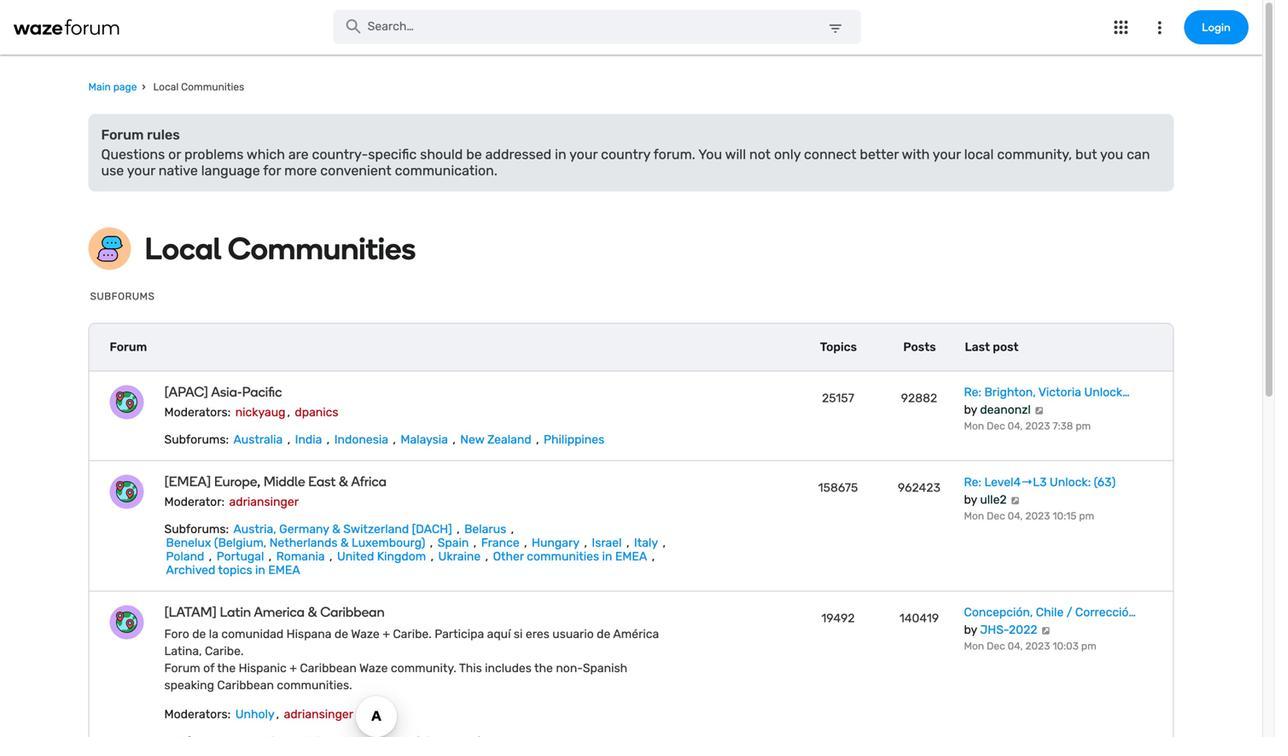 Task type: locate. For each thing, give the bounding box(es) containing it.
re: for africa
[[964, 475, 982, 489]]

adriansinger link down 'middle'
[[228, 495, 301, 509]]

america
[[254, 604, 305, 621]]

& right the netherlands
[[341, 536, 349, 550]]

[apac] asia-pacific link
[[164, 384, 657, 400]]

1 horizontal spatial emea
[[615, 550, 647, 564]]

mon down 'deanonzl'
[[964, 420, 984, 432]]

or
[[168, 146, 181, 163]]

2 04, from the top
[[1008, 510, 1023, 522]]

moderators: unholy , adriansinger
[[164, 708, 353, 722]]

benelux (belgium, netherlands & luxembourg) link
[[164, 536, 427, 550]]

communities up problems
[[181, 81, 244, 93]]

1 vertical spatial forum locked image
[[110, 606, 144, 640]]

adriansinger link
[[228, 495, 301, 509], [282, 708, 355, 722]]

1 vertical spatial pm
[[1079, 510, 1095, 522]]

2 mon from the top
[[964, 510, 984, 522]]

indonesia
[[334, 433, 388, 447]]

comunidad
[[221, 627, 284, 641]]

caribbean up 'hispana'
[[320, 604, 385, 621]]

united kingdom link
[[335, 550, 428, 564]]

3 mon from the top
[[964, 641, 984, 653]]

2023 down re: level4→l3 unlock:  (63) by ulle2
[[1026, 510, 1050, 522]]

dec down ulle2 link
[[987, 510, 1005, 522]]

1 04, from the top
[[1008, 420, 1023, 432]]

france link
[[479, 536, 521, 550]]

communication.
[[395, 163, 498, 179]]

caribe. down [latam] latin america & caribbean link
[[393, 627, 432, 641]]

2022
[[1009, 623, 1038, 637]]

benelux
[[166, 536, 211, 550]]

[emea] europe, middle east & africa moderator: adriansinger
[[164, 474, 387, 509]]

ukraine
[[438, 550, 481, 564]]

de right 'hispana'
[[335, 627, 348, 641]]

0 vertical spatial view the latest post image
[[1034, 407, 1045, 415]]

mon for ,
[[964, 420, 984, 432]]

2023 down view the latest post icon
[[1026, 641, 1050, 653]]

can
[[1127, 146, 1150, 163]]

forum down latina,
[[164, 661, 200, 676]]

main page
[[88, 81, 137, 93]]

local communities main content
[[88, 114, 1174, 270]]

2 vertical spatial by
[[964, 623, 977, 637]]

0 horizontal spatial the
[[217, 661, 236, 676]]

ulle2
[[980, 493, 1007, 507]]

in right addressed
[[555, 146, 567, 163]]

04, down deanonzl "link"
[[1008, 420, 1023, 432]]

2 vertical spatial dec
[[987, 641, 1005, 653]]

,
[[287, 405, 290, 419], [287, 433, 290, 447], [327, 433, 330, 447], [393, 433, 396, 447], [453, 433, 456, 447], [536, 433, 539, 447], [457, 522, 460, 536], [511, 522, 514, 536], [430, 536, 433, 550], [474, 536, 477, 550], [524, 536, 527, 550], [584, 536, 587, 550], [627, 536, 630, 550], [663, 536, 666, 550], [209, 550, 212, 564], [269, 550, 272, 564], [330, 550, 333, 564], [431, 550, 434, 564], [485, 550, 488, 564], [652, 550, 655, 564], [276, 708, 279, 722]]

local inside main content
[[145, 230, 221, 267]]

with
[[902, 146, 930, 163]]

[latam]
[[164, 604, 217, 621]]

luxembourg)
[[352, 536, 425, 550]]

dec down 'deanonzl'
[[987, 420, 1005, 432]]

dec down jhs-
[[987, 641, 1005, 653]]

specific
[[368, 146, 417, 163]]

poland
[[166, 550, 204, 564]]

moderators: down speaking
[[164, 708, 231, 722]]

forum down 'subforums'
[[110, 340, 147, 354]]

india
[[295, 433, 322, 447]]

& inside [latam] latin america & caribbean foro de la comunidad hispana de waze + caribe. participa aquí si eres usuario de américa latina, caribe. forum of the hispanic + caribbean waze community. this includes the non-spanish speaking caribbean communities.
[[308, 604, 317, 621]]

10:03
[[1053, 641, 1079, 653]]

in right 'topics'
[[255, 563, 265, 577]]

0 horizontal spatial caribe.
[[205, 644, 244, 658]]

pm right 7:38
[[1076, 420, 1091, 432]]

waze down [latam] latin america & caribbean link
[[351, 627, 380, 641]]

dec
[[987, 420, 1005, 432], [987, 510, 1005, 522], [987, 641, 1005, 653]]

local up 'subforums'
[[145, 230, 221, 267]]

romania link
[[275, 550, 327, 564]]

de left la
[[192, 627, 206, 641]]

pm for africa
[[1079, 510, 1095, 522]]

2 vertical spatial mon
[[964, 641, 984, 653]]

2 subforums: from the top
[[164, 522, 229, 536]]

1 vertical spatial 2023
[[1026, 510, 1050, 522]]

2 vertical spatial 2023
[[1026, 641, 1050, 653]]

forum up "questions"
[[101, 127, 144, 143]]

eres
[[526, 627, 550, 641]]

1 horizontal spatial view the latest post image
[[1034, 407, 1045, 415]]

& up 'hispana'
[[308, 604, 317, 621]]

2 vertical spatial pm
[[1081, 641, 1097, 653]]

+ up communities.
[[290, 661, 297, 676]]

962423
[[898, 481, 941, 495]]

1 vertical spatial 04,
[[1008, 510, 1023, 522]]

0 vertical spatial by
[[964, 403, 977, 417]]

concepción, chile / correcció… by jhs-2022
[[964, 606, 1136, 637]]

forum inside forum rules questions or problems which are country-specific should be addressed in your country forum. you will not only connect better with your local community, but you can use your native language for more convenient communication.
[[101, 127, 144, 143]]

1 vertical spatial communities
[[228, 230, 416, 267]]

0 vertical spatial pm
[[1076, 420, 1091, 432]]

1 dec from the top
[[987, 420, 1005, 432]]

deanonzl link
[[980, 403, 1031, 417]]

mon dec 04, 2023 10:03 pm
[[964, 641, 1097, 653]]

forum locked image left the foro at the bottom left of the page
[[110, 606, 144, 640]]

0 vertical spatial re:
[[964, 385, 982, 399]]

1 mon from the top
[[964, 420, 984, 432]]

si
[[514, 627, 523, 641]]

adriansinger
[[229, 495, 299, 509], [284, 708, 353, 722]]

by left 'deanonzl'
[[964, 403, 977, 417]]

1 2023 from the top
[[1026, 420, 1050, 432]]

1 vertical spatial adriansinger
[[284, 708, 353, 722]]

& right east
[[339, 474, 348, 490]]

hungary link
[[530, 536, 581, 550]]

1 vertical spatial dec
[[987, 510, 1005, 522]]

subforums: down moderator:
[[164, 522, 229, 536]]

1 horizontal spatial +
[[383, 627, 390, 641]]

1 vertical spatial +
[[290, 661, 297, 676]]

0 vertical spatial mon
[[964, 420, 984, 432]]

re: inside re: brighton, victoria unlock… by deanonzl
[[964, 385, 982, 399]]

pm right 10:03
[[1081, 641, 1097, 653]]

philippines
[[544, 433, 605, 447]]

mon down jhs-
[[964, 641, 984, 653]]

by left jhs-
[[964, 623, 977, 637]]

1 moderators: from the top
[[164, 405, 231, 419]]

re: level4→l3 unlock:  (63) link
[[964, 475, 1116, 489]]

3 by from the top
[[964, 623, 977, 637]]

caribe.
[[393, 627, 432, 641], [205, 644, 244, 658]]

2023 for africa
[[1026, 510, 1050, 522]]

+ down [latam] latin america & caribbean link
[[383, 627, 390, 641]]

3 04, from the top
[[1008, 641, 1023, 653]]

0 horizontal spatial in
[[255, 563, 265, 577]]

0 horizontal spatial view the latest post image
[[1010, 497, 1021, 505]]

1 by from the top
[[964, 403, 977, 417]]

re: up deanonzl "link"
[[964, 385, 982, 399]]

view the latest post image up mon dec 04, 2023 7:38 pm
[[1034, 407, 1045, 415]]

by
[[964, 403, 977, 417], [964, 493, 977, 507], [964, 623, 977, 637]]

by left ulle2 link
[[964, 493, 977, 507]]

04,
[[1008, 420, 1023, 432], [1008, 510, 1023, 522], [1008, 641, 1023, 653]]

your right with on the top of page
[[933, 146, 961, 163]]

1 re: from the top
[[964, 385, 982, 399]]

0 vertical spatial forum locked image
[[110, 475, 144, 509]]

1 horizontal spatial your
[[569, 146, 598, 163]]

germany
[[279, 522, 329, 536]]

deanonzl
[[980, 403, 1031, 417]]

pacific
[[242, 384, 282, 400]]

1 horizontal spatial in
[[555, 146, 567, 163]]

your right use at the left top of the page
[[127, 163, 155, 179]]

the right of
[[217, 661, 236, 676]]

[apac]
[[164, 384, 208, 400]]

usuario
[[553, 627, 594, 641]]

1 vertical spatial by
[[964, 493, 977, 507]]

1 vertical spatial local
[[145, 230, 221, 267]]

1 horizontal spatial caribe.
[[393, 627, 432, 641]]

dec for africa
[[987, 510, 1005, 522]]

pm for ,
[[1076, 420, 1091, 432]]

by inside re: level4→l3 unlock:  (63) by ulle2
[[964, 493, 977, 507]]

adriansinger down communities.
[[284, 708, 353, 722]]

view the latest post image
[[1034, 407, 1045, 415], [1010, 497, 1021, 505]]

you
[[698, 146, 722, 163]]

concepción, chile / correcció… link
[[964, 606, 1136, 620]]

1 horizontal spatial the
[[534, 661, 553, 676]]

main page link
[[88, 76, 137, 99]]

communities
[[181, 81, 244, 93], [228, 230, 416, 267]]

1 forum locked image from the top
[[110, 475, 144, 509]]

1 vertical spatial mon
[[964, 510, 984, 522]]

1 vertical spatial adriansinger link
[[282, 708, 355, 722]]

view the latest post image for africa
[[1010, 497, 1021, 505]]

re: level4→l3 unlock:  (63) by ulle2
[[964, 475, 1116, 507]]

2 vertical spatial forum
[[164, 661, 200, 676]]

forum for forum rules questions or problems which are country-specific should be addressed in your country forum. you will not only connect better with your local community, but you can use your native language for more convenient communication.
[[101, 127, 144, 143]]

adriansinger link down communities.
[[282, 708, 355, 722]]

moderators: down [apac]
[[164, 405, 231, 419]]

caribe. down la
[[205, 644, 244, 658]]

1 vertical spatial local communities
[[145, 230, 416, 267]]

re: up ulle2 link
[[964, 475, 982, 489]]

subforums: austria, germany & switzerland [dach] , belarus , benelux (belgium, netherlands & luxembourg) , spain , france , hungary , israel , italy , poland , portugal , romania , united kingdom , ukraine , other communities in emea , archived topics in emea
[[164, 522, 666, 577]]

forum locked image
[[110, 475, 144, 509], [110, 606, 144, 640]]

2 by from the top
[[964, 493, 977, 507]]

in left italy in the bottom of the page
[[602, 550, 612, 564]]

0 horizontal spatial de
[[192, 627, 206, 641]]

your left 'country'
[[569, 146, 598, 163]]

1 vertical spatial view the latest post image
[[1010, 497, 1021, 505]]

your
[[569, 146, 598, 163], [933, 146, 961, 163], [127, 163, 155, 179]]

2023 left 7:38
[[1026, 420, 1050, 432]]

romania
[[276, 550, 325, 564]]

1 vertical spatial caribbean
[[300, 661, 357, 676]]

kingdom
[[377, 550, 426, 564]]

communities inside local communities main content
[[228, 230, 416, 267]]

0 horizontal spatial emea
[[268, 563, 300, 577]]

subforums: inside subforums: austria, germany & switzerland [dach] , belarus , benelux (belgium, netherlands & luxembourg) , spain , france , hungary , israel , italy , poland , portugal , romania , united kingdom , ukraine , other communities in emea , archived topics in emea
[[164, 522, 229, 536]]

1 vertical spatial re:
[[964, 475, 982, 489]]

1 vertical spatial forum
[[110, 340, 147, 354]]

0 vertical spatial 2023
[[1026, 420, 1050, 432]]

forum locked image left [emea]
[[110, 475, 144, 509]]

0 horizontal spatial +
[[290, 661, 297, 676]]

moderators: inside [apac] asia-pacific moderators: nickyaug , dpanics
[[164, 405, 231, 419]]

1 horizontal spatial de
[[335, 627, 348, 641]]

the left non-
[[534, 661, 553, 676]]

0 vertical spatial communities
[[181, 81, 244, 93]]

0 vertical spatial forum
[[101, 127, 144, 143]]

re:
[[964, 385, 982, 399], [964, 475, 982, 489]]

local communities up "rules" in the left of the page
[[151, 81, 244, 93]]

adriansinger inside [emea] europe, middle east & africa moderator: adriansinger
[[229, 495, 299, 509]]

caribbean down hispanic
[[217, 679, 274, 693]]

1 vertical spatial subforums:
[[164, 522, 229, 536]]

austria,
[[233, 522, 276, 536]]

subforums: up [emea]
[[164, 433, 229, 447]]

pm
[[1076, 420, 1091, 432], [1079, 510, 1095, 522], [1081, 641, 1097, 653]]

by inside re: brighton, victoria unlock… by deanonzl
[[964, 403, 977, 417]]

2 forum locked image from the top
[[110, 606, 144, 640]]

0 vertical spatial subforums:
[[164, 433, 229, 447]]

view the latest post image down level4→l3
[[1010, 497, 1021, 505]]

caribbean
[[320, 604, 385, 621], [300, 661, 357, 676], [217, 679, 274, 693]]

malaysia
[[401, 433, 448, 447]]

2 re: from the top
[[964, 475, 982, 489]]

subforums: for subforums: austria, germany & switzerland [dach] , belarus , benelux (belgium, netherlands & luxembourg) , spain , france , hungary , israel , italy , poland , portugal , romania , united kingdom , ukraine , other communities in emea , archived topics in emea
[[164, 522, 229, 536]]

waze left community.
[[359, 661, 388, 676]]

speaking
[[164, 679, 214, 693]]

0 vertical spatial moderators:
[[164, 405, 231, 419]]

0 vertical spatial 04,
[[1008, 420, 1023, 432]]

, inside [apac] asia-pacific moderators: nickyaug , dpanics
[[287, 405, 290, 419]]

caribbean up communities.
[[300, 661, 357, 676]]

hispana
[[287, 627, 332, 641]]

04, for ,
[[1008, 420, 1023, 432]]

1 vertical spatial moderators:
[[164, 708, 231, 722]]

communities.
[[277, 679, 352, 693]]

0 vertical spatial dec
[[987, 420, 1005, 432]]

not
[[749, 146, 771, 163]]

community.
[[391, 661, 457, 676]]

communities down the more
[[228, 230, 416, 267]]

last
[[965, 340, 990, 354]]

1 subforums: from the top
[[164, 433, 229, 447]]

0 vertical spatial adriansinger
[[229, 495, 299, 509]]

2 2023 from the top
[[1026, 510, 1050, 522]]

dec for ,
[[987, 420, 1005, 432]]

adriansinger down 'middle'
[[229, 495, 299, 509]]

local communities down for
[[145, 230, 416, 267]]

language
[[201, 163, 260, 179]]

for
[[263, 163, 281, 179]]

0 vertical spatial caribe.
[[393, 627, 432, 641]]

re: inside re: level4→l3 unlock:  (63) by ulle2
[[964, 475, 982, 489]]

use
[[101, 163, 124, 179]]

04, down level4→l3
[[1008, 510, 1023, 522]]

addressed
[[485, 146, 552, 163]]

italy
[[634, 536, 658, 550]]

are
[[288, 146, 309, 163]]

2 dec from the top
[[987, 510, 1005, 522]]

2 vertical spatial 04,
[[1008, 641, 1023, 653]]

04, down jhs-2022 link
[[1008, 641, 1023, 653]]

mon down ulle2 link
[[964, 510, 984, 522]]

spanish
[[583, 661, 628, 676]]

local right page
[[153, 81, 179, 93]]

pm right the 10:15
[[1079, 510, 1095, 522]]

australia
[[233, 433, 283, 447]]

de right usuario at the left bottom of the page
[[597, 627, 611, 641]]

2 horizontal spatial de
[[597, 627, 611, 641]]

other communities in emea link
[[491, 550, 649, 564]]



Task type: describe. For each thing, give the bounding box(es) containing it.
spain link
[[436, 536, 471, 550]]

2 de from the left
[[335, 627, 348, 641]]

(63)
[[1094, 475, 1116, 489]]

0 vertical spatial caribbean
[[320, 604, 385, 621]]

by for africa
[[964, 493, 977, 507]]

poland link
[[164, 550, 206, 564]]

subforums
[[90, 291, 155, 303]]

rules
[[147, 127, 180, 143]]

belarus
[[464, 522, 506, 536]]

australia link
[[232, 433, 285, 447]]

1 vertical spatial caribe.
[[205, 644, 244, 658]]

new
[[460, 433, 484, 447]]

aquí
[[487, 627, 511, 641]]

0 vertical spatial adriansinger link
[[228, 495, 301, 509]]

view the latest post image for ,
[[1034, 407, 1045, 415]]

0 horizontal spatial your
[[127, 163, 155, 179]]

communities
[[527, 550, 599, 564]]

mon dec 04, 2023 10:15 pm
[[964, 510, 1095, 522]]

10:15
[[1053, 510, 1077, 522]]

92882
[[901, 391, 938, 405]]

158675
[[818, 481, 858, 495]]

2023 for ,
[[1026, 420, 1050, 432]]

but
[[1076, 146, 1097, 163]]

forum for forum
[[110, 340, 147, 354]]

italy link
[[632, 536, 660, 550]]

2 horizontal spatial in
[[602, 550, 612, 564]]

convenient
[[320, 163, 392, 179]]

2 vertical spatial caribbean
[[217, 679, 274, 693]]

2 the from the left
[[534, 661, 553, 676]]

portugal
[[217, 550, 264, 564]]

3 dec from the top
[[987, 641, 1005, 653]]

hispanic
[[239, 661, 287, 676]]

local communities inside main content
[[145, 230, 416, 267]]

community,
[[997, 146, 1072, 163]]

you
[[1100, 146, 1124, 163]]

page
[[113, 81, 137, 93]]

topics
[[820, 340, 857, 354]]

chile
[[1036, 606, 1064, 620]]

2 moderators: from the top
[[164, 708, 231, 722]]

belarus link
[[463, 522, 508, 536]]

unholy
[[235, 708, 275, 722]]

forum inside [latam] latin america & caribbean foro de la comunidad hispana de waze + caribe. participa aquí si eres usuario de américa latina, caribe. forum of the hispanic + caribbean waze community. this includes the non-spanish speaking caribbean communities.
[[164, 661, 200, 676]]

portugal link
[[215, 550, 266, 564]]

0 vertical spatial waze
[[351, 627, 380, 641]]

3 2023 from the top
[[1026, 641, 1050, 653]]

country-
[[312, 146, 368, 163]]

(belgium,
[[214, 536, 267, 550]]

includes
[[485, 661, 532, 676]]

nickyaug link
[[234, 405, 287, 419]]

subforums: australia , india , indonesia , malaysia , new zealand , philippines
[[164, 433, 605, 447]]

mon for africa
[[964, 510, 984, 522]]

by inside the concepción, chile / correcció… by jhs-2022
[[964, 623, 977, 637]]

0 vertical spatial +
[[383, 627, 390, 641]]

brighton,
[[985, 385, 1036, 399]]

ukraine link
[[437, 550, 482, 564]]

1 the from the left
[[217, 661, 236, 676]]

& inside [emea] europe, middle east & africa moderator: adriansinger
[[339, 474, 348, 490]]

will
[[725, 146, 746, 163]]

subforums: for subforums: australia , india , indonesia , malaysia , new zealand , philippines
[[164, 433, 229, 447]]

unlock:
[[1050, 475, 1091, 489]]

140419
[[900, 612, 939, 626]]

indonesia link
[[333, 433, 390, 447]]

3 de from the left
[[597, 627, 611, 641]]

forum locked image for [latam] latin america & caribbean
[[110, 606, 144, 640]]

by for ,
[[964, 403, 977, 417]]

victoria
[[1039, 385, 1082, 399]]

east
[[308, 474, 336, 490]]

dpanics link
[[293, 405, 340, 419]]

country
[[601, 146, 651, 163]]

0 vertical spatial local communities
[[151, 81, 244, 93]]

04, for africa
[[1008, 510, 1023, 522]]

0 vertical spatial local
[[153, 81, 179, 93]]

netherlands
[[269, 536, 338, 550]]

1 vertical spatial waze
[[359, 661, 388, 676]]

7:38
[[1053, 420, 1073, 432]]

should
[[420, 146, 463, 163]]

2 horizontal spatial your
[[933, 146, 961, 163]]

view the latest post image
[[1041, 627, 1052, 635]]

re: brighton, victoria unlock… by deanonzl
[[964, 385, 1130, 417]]

problems
[[184, 146, 244, 163]]

re: for ,
[[964, 385, 982, 399]]

ulle2 link
[[980, 493, 1007, 507]]

which
[[247, 146, 285, 163]]

[latam] latin america & caribbean foro de la comunidad hispana de waze + caribe. participa aquí si eres usuario de américa latina, caribe. forum of the hispanic + caribbean waze community. this includes the non-spanish speaking caribbean communities.
[[164, 604, 659, 693]]

[emea]
[[164, 474, 211, 490]]

posts
[[903, 340, 936, 354]]

united
[[337, 550, 374, 564]]

switzerland
[[343, 522, 409, 536]]

topics
[[218, 563, 252, 577]]

/
[[1067, 606, 1073, 620]]

latina,
[[164, 644, 202, 658]]

level4→l3
[[985, 475, 1047, 489]]

forum.
[[654, 146, 696, 163]]

france
[[481, 536, 520, 550]]

[latam] latin america & caribbean link
[[164, 604, 657, 621]]

& right germany
[[332, 522, 340, 536]]

be
[[466, 146, 482, 163]]

in inside forum rules questions or problems which are country-specific should be addressed in your country forum. you will not only connect better with your local community, but you can use your native language for more convenient communication.
[[555, 146, 567, 163]]

new zealand link
[[459, 433, 533, 447]]

non-
[[556, 661, 583, 676]]

israel link
[[590, 536, 624, 550]]

africa
[[351, 474, 387, 490]]

foro
[[164, 627, 189, 641]]

[emea] europe, middle east & africa link
[[164, 474, 657, 490]]

last post
[[965, 340, 1019, 354]]

forum locked image for [emea] europe, middle east & africa
[[110, 475, 144, 509]]

only
[[774, 146, 801, 163]]

india link
[[293, 433, 324, 447]]

questions
[[101, 146, 165, 163]]

nickyaug
[[235, 405, 286, 419]]

main
[[88, 81, 111, 93]]

no unread posts image
[[110, 385, 144, 419]]

participa
[[435, 627, 484, 641]]

19492
[[822, 612, 855, 626]]

1 de from the left
[[192, 627, 206, 641]]



Task type: vqa. For each thing, say whether or not it's contained in the screenshot.
work on the right of page
no



